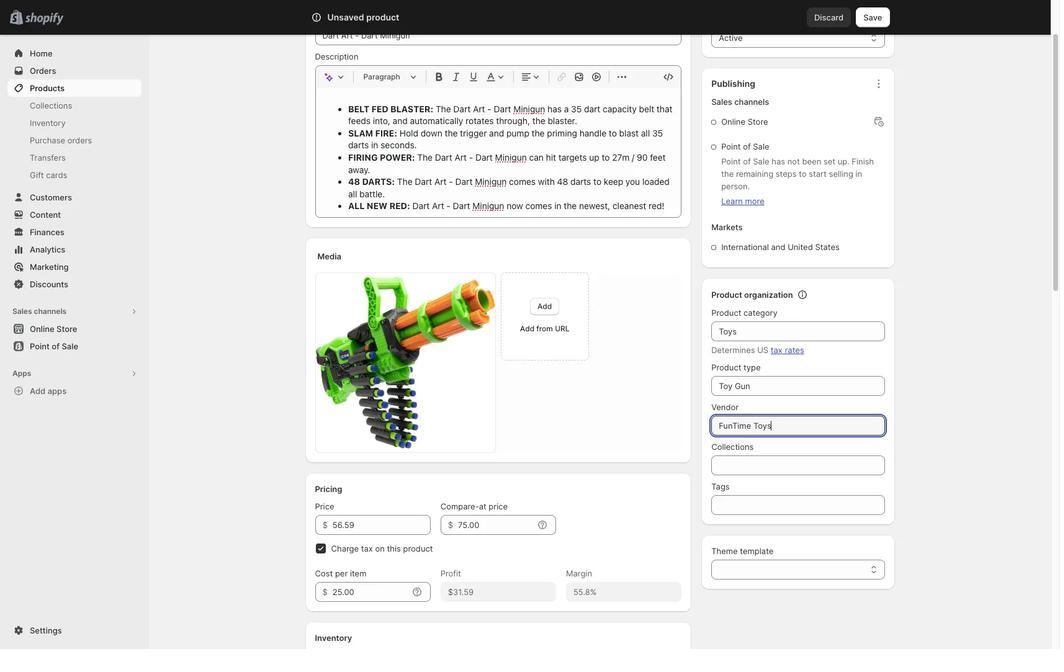 Task type: describe. For each thing, give the bounding box(es) containing it.
tags
[[711, 482, 730, 492]]

$ for price
[[322, 520, 328, 530]]

1 horizontal spatial store
[[748, 117, 768, 127]]

settings
[[30, 626, 62, 636]]

product category
[[711, 308, 778, 318]]

marketing
[[30, 262, 69, 272]]

paragraph button
[[358, 70, 421, 84]]

search
[[366, 12, 392, 22]]

Price text field
[[333, 515, 431, 535]]

transfers link
[[7, 149, 142, 166]]

orders
[[30, 66, 56, 76]]

home link
[[7, 45, 142, 62]]

has
[[772, 156, 785, 166]]

up.
[[838, 156, 850, 166]]

been
[[802, 156, 821, 166]]

states
[[815, 242, 840, 252]]

purchase orders link
[[7, 132, 142, 149]]

add from url button
[[520, 324, 569, 333]]

discard button
[[807, 7, 851, 27]]

online store link
[[7, 320, 142, 338]]

marketing link
[[7, 258, 142, 276]]

analytics
[[30, 245, 65, 254]]

0 vertical spatial of
[[743, 142, 751, 151]]

url
[[555, 324, 569, 333]]

charge
[[331, 544, 359, 554]]

start
[[809, 169, 827, 179]]

Vendor text field
[[711, 416, 885, 436]]

add from url
[[520, 324, 569, 333]]

1 horizontal spatial online
[[721, 117, 745, 127]]

online inside button
[[30, 324, 54, 334]]

paragraph
[[363, 72, 400, 81]]

publishing
[[711, 78, 755, 89]]

Tags text field
[[711, 495, 885, 515]]

rates
[[785, 345, 804, 355]]

category
[[744, 308, 778, 318]]

Profit text field
[[441, 582, 556, 602]]

analytics link
[[7, 241, 142, 258]]

1 horizontal spatial product
[[403, 544, 433, 554]]

learn more link
[[721, 196, 765, 206]]

Collections text field
[[711, 456, 885, 475]]

charge tax on this product
[[331, 544, 433, 554]]

add apps
[[30, 386, 66, 396]]

tax rates link
[[771, 345, 804, 355]]

margin
[[566, 569, 592, 579]]

vendor
[[711, 402, 739, 412]]

sales inside button
[[12, 307, 32, 316]]

product type
[[711, 362, 761, 372]]

sales channels inside button
[[12, 307, 67, 316]]

the
[[721, 169, 734, 179]]

at
[[479, 502, 486, 512]]

save
[[864, 12, 882, 22]]

1 vertical spatial inventory
[[315, 633, 352, 643]]

collections link
[[7, 97, 142, 114]]

product for product organization
[[711, 290, 742, 300]]

add for add
[[538, 302, 552, 311]]

cost
[[315, 569, 333, 579]]

unsaved
[[327, 12, 364, 22]]

add apps button
[[7, 382, 142, 400]]

to
[[799, 169, 807, 179]]

1 horizontal spatial point of sale
[[721, 142, 769, 151]]

product for product type
[[711, 362, 741, 372]]

item
[[350, 569, 367, 579]]

unsaved product
[[327, 12, 399, 22]]

Title text field
[[315, 25, 682, 45]]

purchase orders
[[30, 135, 92, 145]]

0 horizontal spatial tax
[[361, 544, 373, 554]]

gift cards
[[30, 170, 67, 180]]

on
[[375, 544, 385, 554]]

inventory link
[[7, 114, 142, 132]]

point inside point of sale has not been set up. finish the remaining steps to start selling in person. learn more
[[721, 156, 741, 166]]

Product type text field
[[711, 376, 885, 396]]

discounts link
[[7, 276, 142, 293]]

products
[[30, 83, 65, 93]]

title
[[315, 12, 332, 22]]

apps
[[12, 369, 31, 378]]

1 horizontal spatial channels
[[734, 97, 769, 107]]

international and united states
[[721, 242, 840, 252]]

sale inside button
[[62, 341, 78, 351]]

price
[[489, 502, 508, 512]]

discounts
[[30, 279, 68, 289]]

online store button
[[0, 320, 149, 338]]

1 horizontal spatial sales channels
[[711, 97, 769, 107]]

organization
[[744, 290, 793, 300]]

transfers
[[30, 153, 66, 163]]

template
[[740, 546, 774, 556]]

in
[[856, 169, 862, 179]]

theme
[[711, 546, 738, 556]]

0 vertical spatial sales
[[711, 97, 732, 107]]

$ for cost per item
[[322, 587, 328, 597]]

orders
[[67, 135, 92, 145]]

apps button
[[7, 365, 142, 382]]

product organization
[[711, 290, 793, 300]]

finish
[[852, 156, 874, 166]]

from
[[536, 324, 553, 333]]

add button
[[530, 298, 559, 315]]

product for product category
[[711, 308, 741, 318]]

point of sale button
[[0, 338, 149, 355]]

active
[[719, 33, 743, 43]]



Task type: locate. For each thing, give the bounding box(es) containing it.
point
[[721, 142, 741, 151], [721, 156, 741, 166], [30, 341, 50, 351]]

$ down compare-
[[448, 520, 453, 530]]

0 vertical spatial product
[[366, 12, 399, 22]]

point inside button
[[30, 341, 50, 351]]

remaining
[[736, 169, 773, 179]]

$ down cost
[[322, 587, 328, 597]]

0 vertical spatial point
[[721, 142, 741, 151]]

gift
[[30, 170, 44, 180]]

price
[[315, 502, 334, 512]]

compare-
[[441, 502, 479, 512]]

0 vertical spatial add
[[538, 302, 552, 311]]

0 vertical spatial sale
[[753, 142, 769, 151]]

add inside button
[[538, 302, 552, 311]]

1 vertical spatial point
[[721, 156, 741, 166]]

Cost per item text field
[[333, 582, 408, 602]]

1 vertical spatial channels
[[34, 307, 67, 316]]

product down 'determines'
[[711, 362, 741, 372]]

1 vertical spatial online store
[[30, 324, 77, 334]]

product right unsaved
[[366, 12, 399, 22]]

product up product category
[[711, 290, 742, 300]]

0 vertical spatial sales channels
[[711, 97, 769, 107]]

channels
[[734, 97, 769, 107], [34, 307, 67, 316]]

online store inside button
[[30, 324, 77, 334]]

0 horizontal spatial product
[[366, 12, 399, 22]]

sale inside point of sale has not been set up. finish the remaining steps to start selling in person. learn more
[[753, 156, 769, 166]]

0 horizontal spatial sales
[[12, 307, 32, 316]]

collections down vendor
[[711, 442, 754, 452]]

orders link
[[7, 62, 142, 79]]

add for add from url
[[520, 324, 535, 333]]

set
[[824, 156, 835, 166]]

determines
[[711, 345, 755, 355]]

inventory up purchase
[[30, 118, 66, 128]]

pricing
[[315, 484, 342, 494]]

0 horizontal spatial sales channels
[[12, 307, 67, 316]]

0 horizontal spatial inventory
[[30, 118, 66, 128]]

finances
[[30, 227, 64, 237]]

0 vertical spatial channels
[[734, 97, 769, 107]]

Product category text field
[[711, 322, 885, 341]]

add inside button
[[30, 386, 45, 396]]

sales channels down 'publishing'
[[711, 97, 769, 107]]

of inside button
[[52, 341, 60, 351]]

search button
[[345, 7, 705, 27]]

0 horizontal spatial store
[[57, 324, 77, 334]]

per
[[335, 569, 348, 579]]

0 vertical spatial online store
[[721, 117, 768, 127]]

0 horizontal spatial channels
[[34, 307, 67, 316]]

1 vertical spatial collections
[[711, 442, 754, 452]]

steps
[[776, 169, 797, 179]]

sales down discounts
[[12, 307, 32, 316]]

0 horizontal spatial point of sale
[[30, 341, 78, 351]]

not
[[787, 156, 800, 166]]

2 vertical spatial product
[[711, 362, 741, 372]]

online store
[[721, 117, 768, 127], [30, 324, 77, 334]]

1 horizontal spatial tax
[[771, 345, 783, 355]]

customers link
[[7, 189, 142, 206]]

purchase
[[30, 135, 65, 145]]

1 horizontal spatial add
[[520, 324, 535, 333]]

theme template
[[711, 546, 774, 556]]

0 vertical spatial point of sale
[[721, 142, 769, 151]]

0 vertical spatial inventory
[[30, 118, 66, 128]]

channels inside button
[[34, 307, 67, 316]]

this
[[387, 544, 401, 554]]

product
[[711, 290, 742, 300], [711, 308, 741, 318], [711, 362, 741, 372]]

save button
[[856, 7, 890, 27]]

apps
[[48, 386, 66, 396]]

content
[[30, 210, 61, 220]]

1 vertical spatial sale
[[753, 156, 769, 166]]

point of sale down online store link
[[30, 341, 78, 351]]

0 horizontal spatial collections
[[30, 101, 72, 110]]

cost per item
[[315, 569, 367, 579]]

1 vertical spatial add
[[520, 324, 535, 333]]

description
[[315, 52, 358, 61]]

1 vertical spatial of
[[743, 156, 751, 166]]

collections down products
[[30, 101, 72, 110]]

0 horizontal spatial add
[[30, 386, 45, 396]]

customers
[[30, 192, 72, 202]]

2 product from the top
[[711, 308, 741, 318]]

point of sale link
[[7, 338, 142, 355]]

sales down 'publishing'
[[711, 97, 732, 107]]

add left from
[[520, 324, 535, 333]]

person.
[[721, 181, 750, 191]]

1 vertical spatial point of sale
[[30, 341, 78, 351]]

of inside point of sale has not been set up. finish the remaining steps to start selling in person. learn more
[[743, 156, 751, 166]]

store
[[748, 117, 768, 127], [57, 324, 77, 334]]

0 horizontal spatial online
[[30, 324, 54, 334]]

1 horizontal spatial collections
[[711, 442, 754, 452]]

1 vertical spatial sales channels
[[12, 307, 67, 316]]

1 vertical spatial product
[[403, 544, 433, 554]]

0 vertical spatial collections
[[30, 101, 72, 110]]

1 vertical spatial store
[[57, 324, 77, 334]]

0 horizontal spatial online store
[[30, 324, 77, 334]]

more
[[745, 196, 765, 206]]

point of sale inside button
[[30, 341, 78, 351]]

tax
[[771, 345, 783, 355], [361, 544, 373, 554]]

tax right us
[[771, 345, 783, 355]]

home
[[30, 48, 53, 58]]

point of sale
[[721, 142, 769, 151], [30, 341, 78, 351]]

finances link
[[7, 223, 142, 241]]

of
[[743, 142, 751, 151], [743, 156, 751, 166], [52, 341, 60, 351]]

1 product from the top
[[711, 290, 742, 300]]

1 vertical spatial online
[[30, 324, 54, 334]]

1 vertical spatial tax
[[361, 544, 373, 554]]

2 vertical spatial of
[[52, 341, 60, 351]]

selling
[[829, 169, 853, 179]]

0 vertical spatial store
[[748, 117, 768, 127]]

add
[[538, 302, 552, 311], [520, 324, 535, 333], [30, 386, 45, 396]]

2 vertical spatial add
[[30, 386, 45, 396]]

discard
[[814, 12, 844, 22]]

online up point of sale button on the bottom left of the page
[[30, 324, 54, 334]]

3 product from the top
[[711, 362, 741, 372]]

1 vertical spatial sales
[[12, 307, 32, 316]]

inventory down cost per item text box
[[315, 633, 352, 643]]

tax left on in the left of the page
[[361, 544, 373, 554]]

learn
[[721, 196, 743, 206]]

add up add from url
[[538, 302, 552, 311]]

collections
[[30, 101, 72, 110], [711, 442, 754, 452]]

media
[[317, 251, 341, 261]]

online store up point of sale link
[[30, 324, 77, 334]]

sales channels
[[711, 97, 769, 107], [12, 307, 67, 316]]

1 vertical spatial product
[[711, 308, 741, 318]]

2 vertical spatial point
[[30, 341, 50, 351]]

markets
[[711, 222, 743, 232]]

us
[[757, 345, 768, 355]]

add left apps on the bottom left of page
[[30, 386, 45, 396]]

0 vertical spatial online
[[721, 117, 745, 127]]

products link
[[7, 79, 142, 97]]

$ down price
[[322, 520, 328, 530]]

store up point of sale button on the bottom left of the page
[[57, 324, 77, 334]]

gift cards link
[[7, 166, 142, 184]]

1 horizontal spatial inventory
[[315, 633, 352, 643]]

1 horizontal spatial online store
[[721, 117, 768, 127]]

settings link
[[7, 622, 142, 639]]

0 vertical spatial product
[[711, 290, 742, 300]]

type
[[744, 362, 761, 372]]

online down 'publishing'
[[721, 117, 745, 127]]

compare-at price
[[441, 502, 508, 512]]

profit
[[441, 569, 461, 579]]

determines us tax rates
[[711, 345, 804, 355]]

sales channels down discounts
[[12, 307, 67, 316]]

shopify image
[[25, 13, 63, 25]]

point of sale up remaining
[[721, 142, 769, 151]]

Compare-at price text field
[[458, 515, 534, 535]]

$ for compare-at price
[[448, 520, 453, 530]]

united
[[788, 242, 813, 252]]

2 horizontal spatial add
[[538, 302, 552, 311]]

Margin text field
[[566, 582, 682, 602]]

product down product organization
[[711, 308, 741, 318]]

1 horizontal spatial sales
[[711, 97, 732, 107]]

store down 'publishing'
[[748, 117, 768, 127]]

add for add apps
[[30, 386, 45, 396]]

channels down 'publishing'
[[734, 97, 769, 107]]

2 vertical spatial sale
[[62, 341, 78, 351]]

0 vertical spatial tax
[[771, 345, 783, 355]]

channels down discounts
[[34, 307, 67, 316]]

cards
[[46, 170, 67, 180]]

store inside button
[[57, 324, 77, 334]]

sales channels button
[[7, 303, 142, 320]]

online store down 'publishing'
[[721, 117, 768, 127]]

and
[[771, 242, 785, 252]]

product right this
[[403, 544, 433, 554]]



Task type: vqa. For each thing, say whether or not it's contained in the screenshot.
Active link
no



